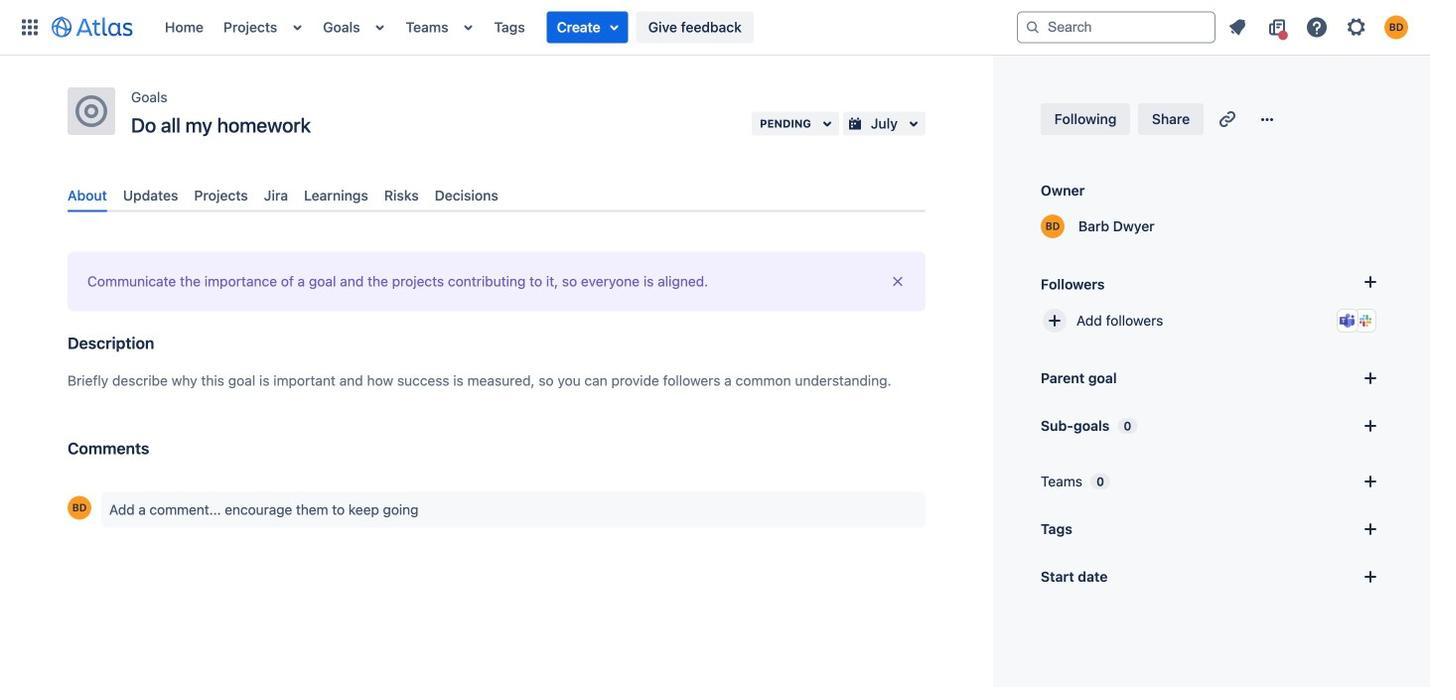 Task type: vqa. For each thing, say whether or not it's contained in the screenshot.
tab list
yes



Task type: locate. For each thing, give the bounding box(es) containing it.
add tag image
[[1359, 518, 1383, 541]]

settings image
[[1345, 15, 1369, 39]]

add a follower image
[[1359, 270, 1383, 294]]

None search field
[[1017, 11, 1216, 43]]

top element
[[12, 0, 1017, 55]]

switch to... image
[[18, 15, 42, 39]]

tab list
[[60, 179, 934, 212]]

banner
[[0, 0, 1431, 56]]

notifications image
[[1226, 15, 1250, 39]]

1 horizontal spatial list
[[1220, 11, 1419, 43]]

slack logo showing nan channels are connected to this goal image
[[1358, 313, 1374, 329]]

list item
[[547, 11, 629, 43]]

list
[[155, 0, 1017, 55], [1220, 11, 1419, 43]]

msteams logo showing  channels are connected to this goal image
[[1340, 313, 1356, 329]]

list item inside top element
[[547, 11, 629, 43]]



Task type: describe. For each thing, give the bounding box(es) containing it.
set start date image
[[1359, 565, 1383, 589]]

add follower image
[[1043, 309, 1067, 333]]

add team image
[[1359, 470, 1383, 494]]

account image
[[1385, 15, 1409, 39]]

close banner image
[[890, 274, 906, 290]]

more icon image
[[1256, 107, 1280, 131]]

search image
[[1025, 19, 1041, 35]]

Search field
[[1017, 11, 1216, 43]]

more information about this user image
[[68, 496, 91, 520]]

goal icon image
[[76, 95, 107, 127]]

0 horizontal spatial list
[[155, 0, 1017, 55]]

help image
[[1306, 15, 1329, 39]]



